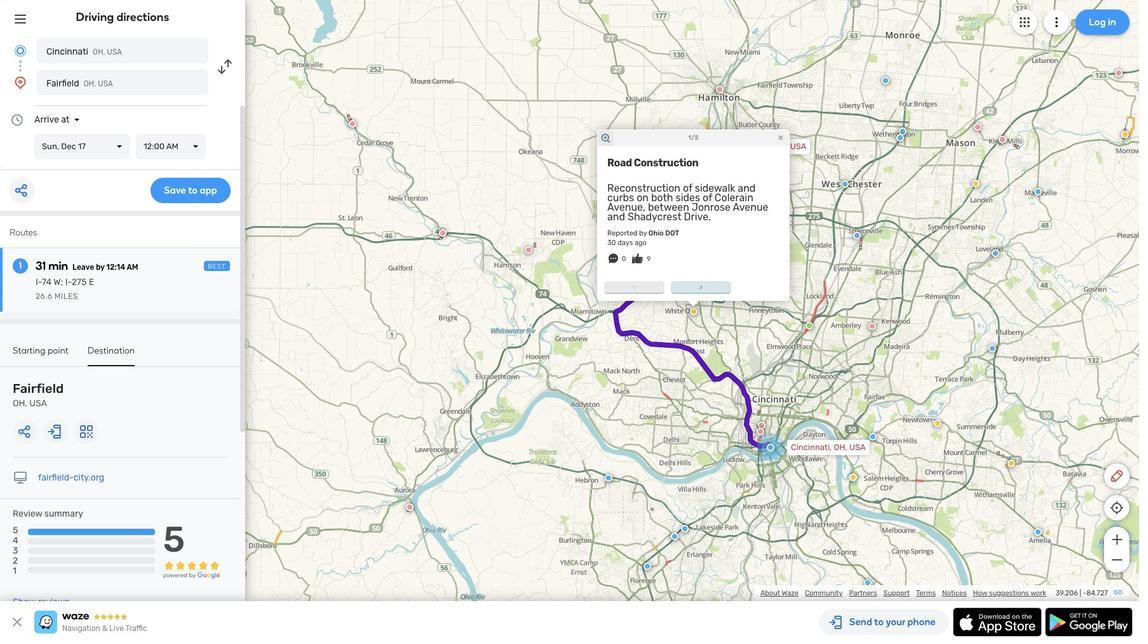 Task type: describe. For each thing, give the bounding box(es) containing it.
community link
[[805, 590, 843, 598]]

-
[[1084, 590, 1087, 598]]

12:00 am
[[144, 142, 179, 151]]

usa right cincinnati,
[[850, 443, 866, 453]]

am inside list box
[[166, 142, 179, 151]]

84.727
[[1087, 590, 1109, 598]]

location image
[[13, 75, 28, 90]]

17
[[78, 142, 86, 151]]

12:00 am list box
[[136, 134, 206, 160]]

31
[[36, 259, 46, 273]]

1 horizontal spatial hazard image
[[934, 420, 942, 428]]

0 vertical spatial fairfield oh, usa
[[46, 78, 113, 89]]

oh, down starting point button
[[13, 399, 27, 409]]

fairfield-city.org
[[38, 473, 104, 484]]

days
[[618, 239, 633, 247]]

leave
[[73, 263, 94, 272]]

destination button
[[88, 346, 135, 367]]

oh, right fairfield,
[[775, 142, 789, 151]]

12:00
[[144, 142, 165, 151]]

ago
[[635, 239, 647, 247]]

chevron left image
[[630, 282, 640, 292]]

drive.
[[684, 211, 711, 223]]

traffic
[[126, 625, 147, 634]]

cincinnati,
[[791, 443, 832, 453]]

2
[[13, 556, 18, 567]]

30
[[608, 239, 616, 247]]

e
[[89, 277, 94, 288]]

usa down cincinnati oh, usa
[[98, 79, 113, 88]]

1 horizontal spatial 1
[[19, 261, 22, 271]]

community
[[805, 590, 843, 598]]

min
[[48, 259, 68, 273]]

31 min leave by 12:14 am
[[36, 259, 138, 273]]

starting point button
[[13, 346, 69, 366]]

fairfield, oh, usa
[[741, 142, 807, 151]]

partners
[[850, 590, 878, 598]]

275
[[72, 277, 87, 288]]

by inside reconstruction of sidewalk and curbs on both sides of colerain avenue, between jonrose avenue and shadycrest drive. reported by ohio dot 30 days ago
[[640, 229, 647, 238]]

5 for 5
[[163, 519, 185, 561]]

usa right fairfield,
[[791, 142, 807, 151]]

on
[[637, 192, 649, 204]]

navigation & live traffic
[[62, 625, 147, 634]]

usa down starting point button
[[29, 399, 47, 409]]

both
[[652, 192, 674, 204]]

2 × from the top
[[778, 302, 784, 314]]

reconstruction of sidewalk and curbs on both sides of colerain avenue, between jonrose avenue and shadycrest drive. reported by ohio dot 30 days ago
[[608, 182, 769, 247]]

show
[[13, 598, 36, 608]]

sidewalk
[[695, 182, 736, 195]]

arrive at
[[34, 114, 69, 125]]

dec
[[61, 142, 76, 151]]

1 vertical spatial fairfield
[[13, 381, 64, 397]]

39.206 | -84.727
[[1056, 590, 1109, 598]]

summary
[[44, 509, 83, 520]]

show reviews
[[13, 598, 69, 608]]

5 for 5 4 3 2 1
[[13, 526, 18, 537]]

1/2
[[689, 134, 699, 142]]

avenue,
[[608, 202, 646, 214]]

driving
[[76, 10, 114, 24]]

arrive
[[34, 114, 59, 125]]

2 × link from the top
[[776, 302, 787, 314]]

construction
[[634, 157, 699, 169]]

0 horizontal spatial hazard image
[[850, 474, 858, 482]]

avenue
[[733, 202, 769, 214]]

x image
[[10, 615, 25, 631]]

live
[[109, 625, 124, 634]]

terms link
[[917, 590, 936, 598]]

1 × link from the top
[[776, 132, 787, 144]]

oh, inside cincinnati oh, usa
[[93, 48, 105, 57]]

reviews
[[38, 598, 69, 608]]

3
[[13, 546, 18, 557]]

shadycrest
[[628, 211, 682, 223]]

miles
[[55, 292, 78, 301]]

road
[[608, 157, 632, 169]]

2 horizontal spatial hazard image
[[1004, 460, 1012, 468]]

cincinnati, oh, usa
[[791, 443, 866, 453]]

|
[[1080, 590, 1082, 598]]

oh, right cincinnati,
[[834, 443, 848, 453]]

review
[[13, 509, 42, 520]]

suggestions
[[990, 590, 1030, 598]]

reconstruction
[[608, 182, 681, 195]]

driving directions
[[76, 10, 169, 24]]

about waze community partners support terms notices how suggestions work
[[761, 590, 1047, 598]]

between
[[648, 202, 690, 214]]

jonrose
[[692, 202, 731, 214]]

sun, dec 17 list box
[[34, 134, 130, 160]]



Task type: locate. For each thing, give the bounding box(es) containing it.
hazard image
[[1122, 131, 1130, 139], [973, 180, 980, 188]]

work
[[1031, 590, 1047, 598]]

sides
[[676, 192, 701, 204]]

1 vertical spatial am
[[127, 263, 138, 272]]

usa inside cincinnati oh, usa
[[107, 48, 122, 57]]

fairfield-city.org link
[[38, 473, 104, 484]]

fairfield,
[[741, 142, 773, 151]]

0 horizontal spatial and
[[608, 211, 626, 223]]

directions
[[117, 10, 169, 24]]

support link
[[884, 590, 910, 598]]

5 4 3 2 1
[[13, 526, 18, 578]]

2 vertical spatial hazard image
[[850, 474, 858, 482]]

0 vertical spatial ×
[[778, 132, 784, 144]]

fairfield oh, usa down cincinnati oh, usa
[[46, 78, 113, 89]]

waze
[[782, 590, 799, 598]]

1 horizontal spatial i-
[[65, 277, 72, 288]]

0 vertical spatial × link
[[776, 132, 787, 144]]

usa down driving directions
[[107, 48, 122, 57]]

support
[[884, 590, 910, 598]]

fairfield
[[46, 78, 79, 89], [13, 381, 64, 397]]

1 i- from the left
[[36, 277, 42, 288]]

w;
[[54, 277, 63, 288]]

0 horizontal spatial 1
[[13, 567, 17, 578]]

cincinnati
[[46, 46, 88, 57]]

fairfield-
[[38, 473, 74, 484]]

am
[[166, 142, 179, 151], [127, 263, 138, 272]]

1 left 31
[[19, 261, 22, 271]]

2 i- from the left
[[65, 277, 72, 288]]

current location image
[[13, 43, 28, 58]]

starting
[[13, 346, 45, 357]]

× link
[[776, 132, 787, 144], [776, 302, 787, 314]]

and up reported
[[608, 211, 626, 223]]

colerain
[[715, 192, 754, 204]]

by left 12:14
[[96, 263, 105, 272]]

1 horizontal spatial hazard image
[[1122, 131, 1130, 139]]

0 vertical spatial by
[[640, 229, 647, 238]]

terms
[[917, 590, 936, 598]]

zoom out image
[[1110, 553, 1126, 568]]

by up ago
[[640, 229, 647, 238]]

am inside 31 min leave by 12:14 am
[[127, 263, 138, 272]]

1 vertical spatial × link
[[776, 302, 787, 314]]

oh, down cincinnati oh, usa
[[84, 79, 96, 88]]

chevron right image
[[696, 282, 707, 292]]

1 horizontal spatial 5
[[163, 519, 185, 561]]

ohio
[[649, 229, 664, 238]]

notices
[[943, 590, 967, 598]]

39.206
[[1056, 590, 1079, 598]]

review summary
[[13, 509, 83, 520]]

26.6
[[36, 292, 52, 301]]

best
[[208, 263, 226, 271]]

sun, dec 17
[[42, 142, 86, 151]]

fairfield down cincinnati
[[46, 78, 79, 89]]

×
[[778, 132, 784, 144], [778, 302, 784, 314]]

0 horizontal spatial hazard image
[[973, 180, 980, 188]]

1 horizontal spatial of
[[703, 192, 713, 204]]

and
[[738, 182, 756, 195], [608, 211, 626, 223]]

by inside 31 min leave by 12:14 am
[[96, 263, 105, 272]]

partners link
[[850, 590, 878, 598]]

1 vertical spatial 1
[[13, 567, 17, 578]]

notices link
[[943, 590, 967, 598]]

12:14
[[106, 263, 125, 272]]

1 horizontal spatial and
[[738, 182, 756, 195]]

routes
[[10, 228, 37, 238]]

1 vertical spatial ×
[[778, 302, 784, 314]]

0 vertical spatial fairfield
[[46, 78, 79, 89]]

at
[[61, 114, 69, 125]]

and up the avenue at the right top of page
[[738, 182, 756, 195]]

9
[[647, 256, 651, 263]]

0 vertical spatial 1
[[19, 261, 22, 271]]

of up between
[[683, 182, 693, 195]]

police image
[[897, 134, 905, 142], [1035, 188, 1043, 196], [1065, 464, 1073, 472], [605, 475, 613, 483]]

1 vertical spatial hazard image
[[1004, 460, 1012, 468]]

road closed image
[[1116, 69, 1123, 77], [975, 123, 982, 131], [999, 136, 1007, 144], [757, 428, 765, 436], [406, 504, 414, 512]]

0 horizontal spatial am
[[127, 263, 138, 272]]

about waze link
[[761, 590, 799, 598]]

road construction
[[608, 157, 699, 169]]

0 horizontal spatial by
[[96, 263, 105, 272]]

1 vertical spatial fairfield oh, usa
[[13, 381, 64, 409]]

reported
[[608, 229, 638, 238]]

sun,
[[42, 142, 59, 151]]

zoom in image
[[1110, 533, 1126, 548]]

how suggestions work link
[[974, 590, 1047, 598]]

oh,
[[93, 48, 105, 57], [84, 79, 96, 88], [775, 142, 789, 151], [13, 399, 27, 409], [834, 443, 848, 453]]

of
[[683, 182, 693, 195], [703, 192, 713, 204]]

i- up 26.6 on the left top of the page
[[36, 277, 42, 288]]

1 horizontal spatial by
[[640, 229, 647, 238]]

1 × from the top
[[778, 132, 784, 144]]

point
[[48, 346, 69, 357]]

1 vertical spatial by
[[96, 263, 105, 272]]

of right sides
[[703, 192, 713, 204]]

1 vertical spatial hazard image
[[973, 180, 980, 188]]

hazard image
[[934, 420, 942, 428], [1004, 460, 1012, 468], [850, 474, 858, 482]]

i-74 w; i-275 e 26.6 miles
[[36, 277, 94, 301]]

0 horizontal spatial i-
[[36, 277, 42, 288]]

i-
[[36, 277, 42, 288], [65, 277, 72, 288]]

0 vertical spatial and
[[738, 182, 756, 195]]

dot
[[666, 229, 680, 238]]

city.org
[[74, 473, 104, 484]]

destination
[[88, 346, 135, 357]]

clock image
[[10, 113, 25, 128]]

oh, right cincinnati
[[93, 48, 105, 57]]

cincinnati oh, usa
[[46, 46, 122, 57]]

4
[[13, 536, 18, 547]]

about
[[761, 590, 781, 598]]

by
[[640, 229, 647, 238], [96, 263, 105, 272]]

link image
[[1114, 588, 1124, 598]]

pencil image
[[1110, 469, 1125, 484]]

i- right w;
[[65, 277, 72, 288]]

74
[[42, 277, 52, 288]]

navigation
[[62, 625, 100, 634]]

computer image
[[13, 471, 28, 486]]

&
[[102, 625, 108, 634]]

1 inside 5 4 3 2 1
[[13, 567, 17, 578]]

fairfield oh, usa down starting point button
[[13, 381, 64, 409]]

usa
[[107, 48, 122, 57], [98, 79, 113, 88], [791, 142, 807, 151], [29, 399, 47, 409], [850, 443, 866, 453]]

curbs
[[608, 192, 635, 204]]

0 horizontal spatial 5
[[13, 526, 18, 537]]

1 horizontal spatial am
[[166, 142, 179, 151]]

0 vertical spatial hazard image
[[934, 420, 942, 428]]

5 inside 5 4 3 2 1
[[13, 526, 18, 537]]

5
[[163, 519, 185, 561], [13, 526, 18, 537]]

1 down 3 at the left of the page
[[13, 567, 17, 578]]

1 vertical spatial and
[[608, 211, 626, 223]]

road closed image
[[716, 86, 724, 93], [349, 120, 357, 128], [439, 229, 447, 237], [525, 247, 533, 254], [869, 323, 877, 331], [758, 422, 766, 430]]

am right 12:14
[[127, 263, 138, 272]]

starting point
[[13, 346, 69, 357]]

fairfield down starting point button
[[13, 381, 64, 397]]

0 vertical spatial am
[[166, 142, 179, 151]]

am right 12:00
[[166, 142, 179, 151]]

0
[[622, 256, 626, 263]]

0 horizontal spatial of
[[683, 182, 693, 195]]

how
[[974, 590, 988, 598]]

police image
[[882, 77, 890, 85], [899, 128, 907, 135], [842, 181, 849, 188], [854, 232, 861, 240], [992, 250, 1000, 257], [989, 345, 997, 353], [870, 434, 877, 441], [681, 526, 689, 533], [1035, 529, 1043, 537], [671, 533, 679, 541], [644, 563, 652, 571], [865, 580, 872, 587]]

0 vertical spatial hazard image
[[1122, 131, 1130, 139]]



Task type: vqa. For each thing, say whether or not it's contained in the screenshot.
Reported
yes



